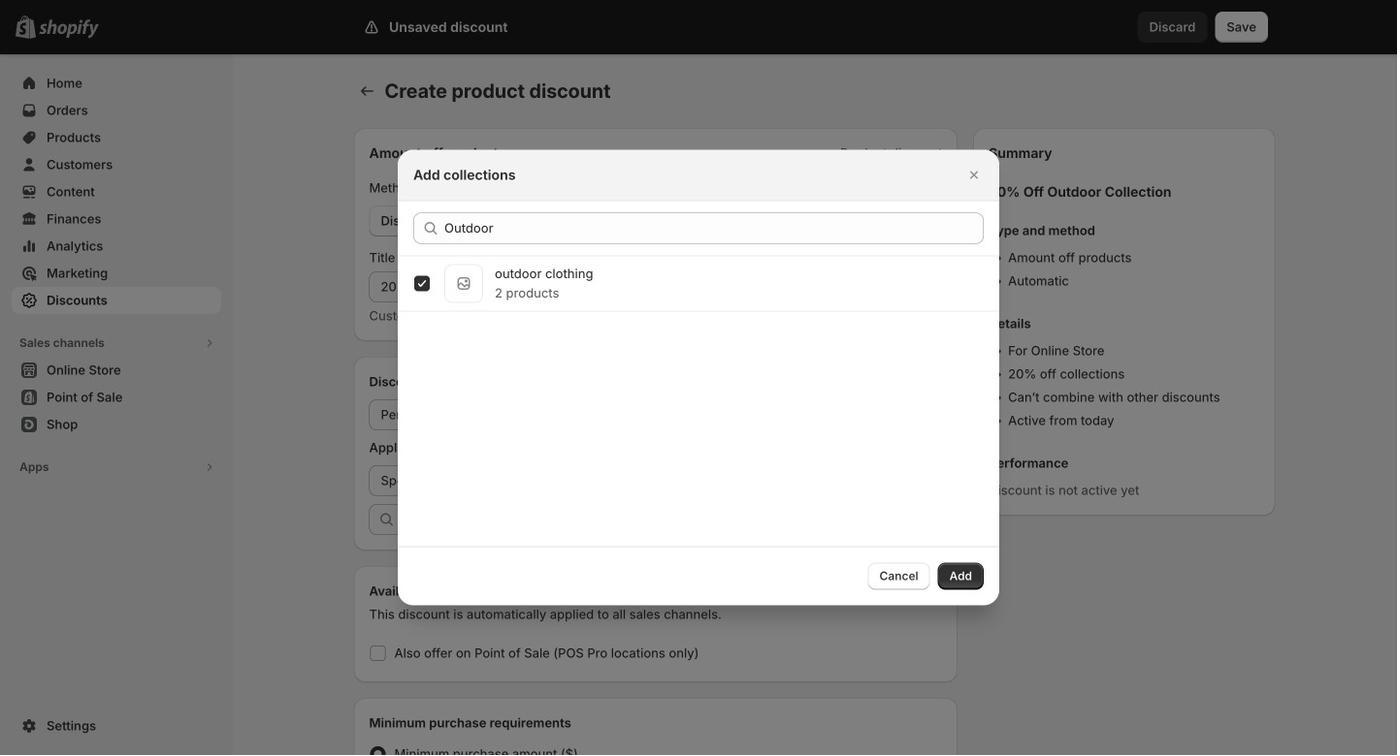 Task type: locate. For each thing, give the bounding box(es) containing it.
dialog
[[0, 150, 1397, 606]]

Search collections text field
[[444, 213, 984, 244]]



Task type: describe. For each thing, give the bounding box(es) containing it.
shopify image
[[39, 19, 99, 39]]



Task type: vqa. For each thing, say whether or not it's contained in the screenshot.
to within your orders will show here to get orders and accept payments from customers, you need to select a plan. you'll only be charged for your plan after your free trial ends.
no



